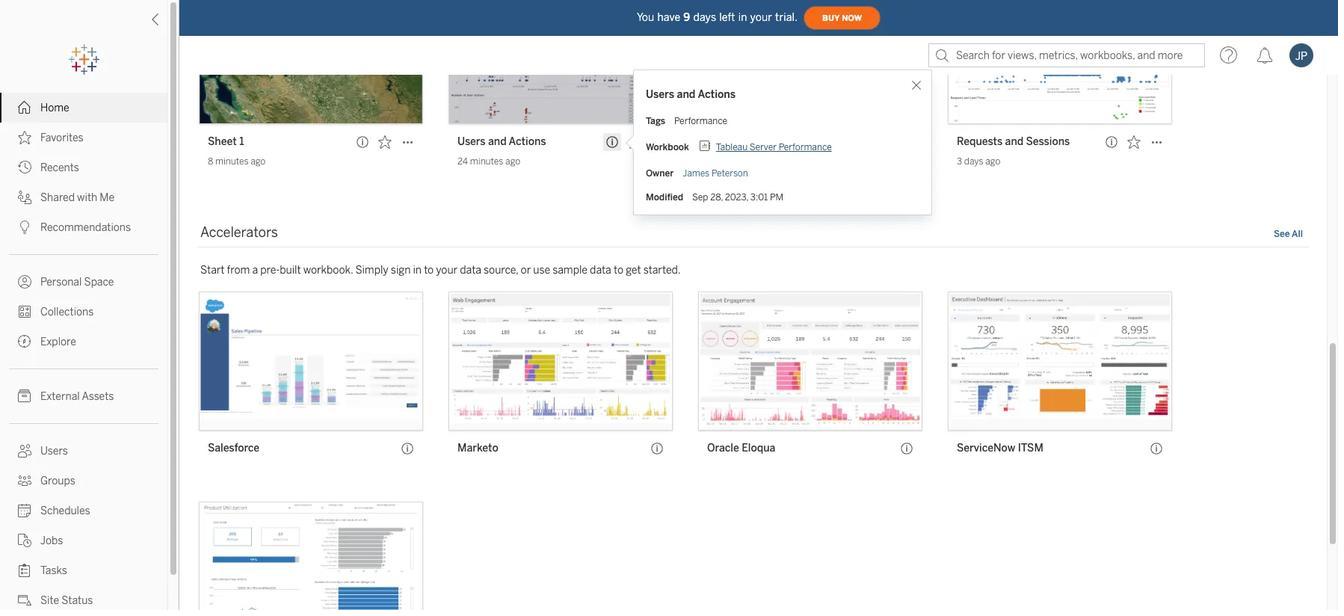 Task type: describe. For each thing, give the bounding box(es) containing it.
days for background jobs
[[715, 157, 734, 167]]

external assets link
[[0, 381, 167, 411]]

built
[[280, 264, 301, 277]]

external
[[40, 390, 80, 403]]

personal space
[[40, 276, 114, 289]]

1
[[239, 136, 244, 148]]

and for 3 days ago
[[1005, 136, 1024, 148]]

home
[[40, 102, 69, 114]]

buy
[[822, 13, 840, 23]]

shared
[[40, 191, 75, 204]]

by text only_f5he34f image for jobs
[[18, 534, 31, 547]]

minutes for sheet
[[215, 157, 249, 167]]

groups
[[40, 475, 75, 487]]

sign
[[391, 264, 411, 277]]

start from a pre-built workbook. simply sign in to your data source, or use sample data to get started.
[[200, 264, 681, 277]]

you have 9 days left in your trial.
[[637, 11, 798, 24]]

workbook.
[[303, 264, 353, 277]]

users inside view details dialog
[[646, 88, 674, 101]]

external assets
[[40, 390, 114, 403]]

1 vertical spatial in
[[413, 264, 422, 277]]

explore link
[[0, 327, 167, 357]]

accelerators
[[200, 225, 278, 241]]

sep 28, 2023, 3:01 pm
[[692, 192, 784, 203]]

24 minutes ago
[[458, 157, 520, 167]]

requests
[[957, 136, 1003, 148]]

marketo
[[458, 442, 498, 455]]

Search for views, metrics, workbooks, and more text field
[[929, 43, 1205, 67]]

shared with me link
[[0, 182, 167, 212]]

recommendations
[[40, 221, 131, 234]]

server
[[750, 142, 777, 153]]

3 days ago for background jobs
[[707, 157, 751, 167]]

all
[[1292, 229, 1303, 240]]

1 horizontal spatial jobs
[[769, 136, 792, 148]]

a
[[252, 264, 258, 277]]

users inside main navigation. press the up and down arrow keys to access links. element
[[40, 445, 68, 458]]

tasks
[[40, 564, 67, 577]]

tableau
[[716, 142, 748, 153]]

ago for users
[[505, 157, 520, 167]]

users link
[[0, 436, 167, 466]]

24
[[458, 157, 468, 167]]

jobs inside main navigation. press the up and down arrow keys to access links. element
[[40, 535, 63, 547]]

see
[[1274, 229, 1290, 240]]

3:01
[[750, 192, 768, 203]]

tasks link
[[0, 555, 167, 585]]

1 vertical spatial users
[[458, 136, 486, 148]]

sheet
[[208, 136, 237, 148]]

collections
[[40, 306, 94, 318]]

explore
[[40, 336, 76, 348]]

minutes for users
[[470, 157, 503, 167]]

1 data from the left
[[460, 264, 481, 277]]

2 data from the left
[[590, 264, 611, 277]]

start
[[200, 264, 225, 277]]

personal
[[40, 276, 82, 289]]

tags
[[646, 116, 665, 126]]

site status link
[[0, 585, 167, 610]]

oracle
[[707, 442, 739, 455]]

recents
[[40, 161, 79, 174]]

requests and sessions
[[957, 136, 1070, 148]]

site status
[[40, 594, 93, 607]]

favorites
[[40, 132, 83, 144]]

trial.
[[775, 11, 798, 24]]

and for 24 minutes ago
[[488, 136, 507, 148]]

background
[[707, 136, 767, 148]]

by text only_f5he34f image for site status
[[18, 594, 31, 607]]

sample
[[553, 264, 588, 277]]

9
[[684, 11, 690, 24]]

by text only_f5he34f image for collections
[[18, 305, 31, 318]]

started.
[[643, 264, 681, 277]]

or
[[521, 264, 531, 277]]

by text only_f5he34f image for home
[[18, 101, 31, 114]]

tableau server performance
[[716, 142, 832, 153]]

3 for background jobs
[[707, 157, 713, 167]]

recommendations link
[[0, 212, 167, 242]]

actions inside view details dialog
[[698, 88, 736, 101]]

owner
[[646, 168, 674, 179]]

users and actions inside view details dialog
[[646, 88, 736, 101]]

ago for requests
[[986, 157, 1001, 167]]

james peterson link
[[683, 168, 748, 179]]

modified
[[646, 192, 683, 203]]

see all
[[1274, 229, 1303, 240]]



Task type: locate. For each thing, give the bounding box(es) containing it.
by text only_f5he34f image left recents
[[18, 161, 31, 174]]

1 vertical spatial jobs
[[40, 535, 63, 547]]

background jobs
[[707, 136, 792, 148]]

ago down "requests"
[[986, 157, 1001, 167]]

0 horizontal spatial minutes
[[215, 157, 249, 167]]

3 ago from the left
[[736, 157, 751, 167]]

see all link
[[1274, 228, 1303, 243]]

by text only_f5he34f image for groups
[[18, 474, 31, 487]]

users and actions up "tags"
[[646, 88, 736, 101]]

0 horizontal spatial in
[[413, 264, 422, 277]]

by text only_f5he34f image inside schedules link
[[18, 504, 31, 517]]

by text only_f5he34f image inside collections link
[[18, 305, 31, 318]]

2 by text only_f5he34f image from the top
[[18, 161, 31, 174]]

data left source,
[[460, 264, 481, 277]]

by text only_f5he34f image left tasks
[[18, 564, 31, 577]]

0 vertical spatial your
[[750, 11, 772, 24]]

by text only_f5he34f image inside favorites link
[[18, 131, 31, 144]]

collections link
[[0, 297, 167, 327]]

by text only_f5he34f image left collections
[[18, 305, 31, 318]]

james
[[683, 168, 710, 179]]

and up workbook
[[677, 88, 696, 101]]

ago for sheet
[[251, 157, 266, 167]]

1 vertical spatial your
[[436, 264, 458, 277]]

1 vertical spatial actions
[[509, 136, 546, 148]]

simply
[[355, 264, 389, 277]]

8 by text only_f5he34f image from the top
[[18, 474, 31, 487]]

7 by text only_f5he34f image from the top
[[18, 444, 31, 458]]

space
[[84, 276, 114, 289]]

1 horizontal spatial actions
[[698, 88, 736, 101]]

with
[[77, 191, 97, 204]]

in right sign
[[413, 264, 422, 277]]

recents link
[[0, 153, 167, 182]]

by text only_f5he34f image left schedules
[[18, 504, 31, 517]]

by text only_f5he34f image for explore
[[18, 335, 31, 348]]

1 vertical spatial users and actions
[[458, 136, 546, 148]]

by text only_f5he34f image inside home link
[[18, 101, 31, 114]]

4 ago from the left
[[986, 157, 1001, 167]]

by text only_f5he34f image left home
[[18, 101, 31, 114]]

by text only_f5he34f image left groups
[[18, 474, 31, 487]]

by text only_f5he34f image for shared with me
[[18, 191, 31, 204]]

ago for background
[[736, 157, 751, 167]]

by text only_f5he34f image left external
[[18, 390, 31, 403]]

0 horizontal spatial your
[[436, 264, 458, 277]]

1 horizontal spatial your
[[750, 11, 772, 24]]

11 by text only_f5he34f image from the top
[[18, 594, 31, 607]]

buy now
[[822, 13, 862, 23]]

by text only_f5he34f image left personal
[[18, 275, 31, 289]]

by text only_f5he34f image inside groups link
[[18, 474, 31, 487]]

2 by text only_f5he34f image from the top
[[18, 191, 31, 204]]

by text only_f5he34f image for tasks
[[18, 564, 31, 577]]

2 horizontal spatial users
[[646, 88, 674, 101]]

3 days ago down "requests"
[[957, 157, 1001, 167]]

ago right 8
[[251, 157, 266, 167]]

3 for requests and sessions
[[957, 157, 962, 167]]

groups link
[[0, 466, 167, 496]]

1 horizontal spatial performance
[[779, 142, 832, 153]]

favorites link
[[0, 123, 167, 153]]

pre-
[[260, 264, 280, 277]]

to right sign
[[424, 264, 434, 277]]

3 by text only_f5he34f image from the top
[[18, 221, 31, 234]]

1 3 days ago from the left
[[707, 157, 751, 167]]

home link
[[0, 93, 167, 123]]

10 by text only_f5he34f image from the top
[[18, 534, 31, 547]]

by text only_f5he34f image inside recents link
[[18, 161, 31, 174]]

8 minutes ago
[[208, 157, 266, 167]]

in right left
[[738, 11, 747, 24]]

1 ago from the left
[[251, 157, 266, 167]]

itsm
[[1018, 442, 1044, 455]]

users up groups
[[40, 445, 68, 458]]

pm
[[770, 192, 784, 203]]

jobs
[[769, 136, 792, 148], [40, 535, 63, 547]]

james peterson
[[683, 168, 748, 179]]

view details dialog
[[633, 70, 932, 215]]

actions up background in the top right of the page
[[698, 88, 736, 101]]

1 minutes from the left
[[215, 157, 249, 167]]

1 horizontal spatial users and actions
[[646, 88, 736, 101]]

and left sessions
[[1005, 136, 1024, 148]]

servicenow itsm
[[957, 442, 1044, 455]]

1 horizontal spatial 3 days ago
[[957, 157, 1001, 167]]

in
[[738, 11, 747, 24], [413, 264, 422, 277]]

by text only_f5he34f image for recommendations
[[18, 221, 31, 234]]

1 horizontal spatial data
[[590, 264, 611, 277]]

you
[[637, 11, 654, 24]]

3 days ago up peterson in the top of the page
[[707, 157, 751, 167]]

3 down "requests"
[[957, 157, 962, 167]]

oracle eloqua
[[707, 442, 776, 455]]

buy now button
[[804, 6, 881, 30]]

3 days ago
[[707, 157, 751, 167], [957, 157, 1001, 167]]

from
[[227, 264, 250, 277]]

5 by text only_f5he34f image from the top
[[18, 305, 31, 318]]

2 ago from the left
[[505, 157, 520, 167]]

2 horizontal spatial and
[[1005, 136, 1024, 148]]

days for requests and sessions
[[964, 157, 984, 167]]

by text only_f5he34f image for recents
[[18, 161, 31, 174]]

2 vertical spatial users
[[40, 445, 68, 458]]

users and actions up '24 minutes ago'
[[458, 136, 546, 148]]

0 horizontal spatial users
[[40, 445, 68, 458]]

0 horizontal spatial data
[[460, 264, 481, 277]]

by text only_f5he34f image inside the recommendations link
[[18, 221, 31, 234]]

actions up '24 minutes ago'
[[509, 136, 546, 148]]

ago up peterson in the top of the page
[[736, 157, 751, 167]]

8
[[208, 157, 213, 167]]

by text only_f5he34f image for favorites
[[18, 131, 31, 144]]

personal space link
[[0, 267, 167, 297]]

1 horizontal spatial and
[[677, 88, 696, 101]]

ago
[[251, 157, 266, 167], [505, 157, 520, 167], [736, 157, 751, 167], [986, 157, 1001, 167]]

me
[[100, 191, 115, 204]]

jobs link
[[0, 526, 167, 555]]

sheet 1
[[208, 136, 244, 148]]

days down "requests"
[[964, 157, 984, 167]]

2 3 days ago from the left
[[957, 157, 1001, 167]]

3 up james peterson link
[[707, 157, 713, 167]]

3 days ago for requests and sessions
[[957, 157, 1001, 167]]

by text only_f5he34f image down schedules link
[[18, 534, 31, 547]]

3
[[707, 157, 713, 167], [957, 157, 962, 167]]

0 horizontal spatial 3
[[707, 157, 713, 167]]

2 3 from the left
[[957, 157, 962, 167]]

users up 24
[[458, 136, 486, 148]]

0 horizontal spatial jobs
[[40, 535, 63, 547]]

performance
[[674, 116, 728, 126], [779, 142, 832, 153]]

2 to from the left
[[614, 264, 624, 277]]

workbook
[[646, 142, 689, 153]]

1 horizontal spatial minutes
[[470, 157, 503, 167]]

ago right 24
[[505, 157, 520, 167]]

1 horizontal spatial users
[[458, 136, 486, 148]]

your right sign
[[436, 264, 458, 277]]

sep
[[692, 192, 708, 203]]

4 by text only_f5he34f image from the top
[[18, 275, 31, 289]]

1 by text only_f5he34f image from the top
[[18, 101, 31, 114]]

0 horizontal spatial and
[[488, 136, 507, 148]]

schedules link
[[0, 496, 167, 526]]

now
[[842, 13, 862, 23]]

tableau server performance link
[[716, 142, 832, 153]]

4 by text only_f5he34f image from the top
[[18, 564, 31, 577]]

0 vertical spatial actions
[[698, 88, 736, 101]]

servicenow
[[957, 442, 1015, 455]]

and up '24 minutes ago'
[[488, 136, 507, 148]]

by text only_f5he34f image for external assets
[[18, 390, 31, 403]]

3 by text only_f5he34f image from the top
[[18, 390, 31, 403]]

1 by text only_f5he34f image from the top
[[18, 131, 31, 144]]

use
[[533, 264, 550, 277]]

sessions
[[1026, 136, 1070, 148]]

by text only_f5he34f image left site
[[18, 594, 31, 607]]

0 horizontal spatial to
[[424, 264, 434, 277]]

by text only_f5he34f image inside shared with me link
[[18, 191, 31, 204]]

your left trial.
[[750, 11, 772, 24]]

to left get
[[614, 264, 624, 277]]

peterson
[[712, 168, 748, 179]]

by text only_f5he34f image left favorites
[[18, 131, 31, 144]]

9 by text only_f5he34f image from the top
[[18, 504, 31, 517]]

0 vertical spatial in
[[738, 11, 747, 24]]

performance up tableau
[[674, 116, 728, 126]]

days right 9
[[693, 11, 716, 24]]

days
[[693, 11, 716, 24], [715, 157, 734, 167], [964, 157, 984, 167]]

source,
[[484, 264, 518, 277]]

0 horizontal spatial users and actions
[[458, 136, 546, 148]]

by text only_f5he34f image inside users link
[[18, 444, 31, 458]]

0 vertical spatial users and actions
[[646, 88, 736, 101]]

0 vertical spatial users
[[646, 88, 674, 101]]

by text only_f5he34f image inside jobs link
[[18, 534, 31, 547]]

1 3 from the left
[[707, 157, 713, 167]]

main navigation. press the up and down arrow keys to access links. element
[[0, 93, 167, 610]]

your
[[750, 11, 772, 24], [436, 264, 458, 277]]

status
[[61, 594, 93, 607]]

by text only_f5he34f image inside explore link
[[18, 335, 31, 348]]

by text only_f5he34f image for personal space
[[18, 275, 31, 289]]

and inside view details dialog
[[677, 88, 696, 101]]

minutes right 24
[[470, 157, 503, 167]]

get
[[626, 264, 641, 277]]

1 horizontal spatial in
[[738, 11, 747, 24]]

by text only_f5he34f image left shared
[[18, 191, 31, 204]]

by text only_f5he34f image inside site status "link"
[[18, 594, 31, 607]]

to
[[424, 264, 434, 277], [614, 264, 624, 277]]

1 to from the left
[[424, 264, 434, 277]]

1 horizontal spatial to
[[614, 264, 624, 277]]

0 vertical spatial jobs
[[769, 136, 792, 148]]

2 minutes from the left
[[470, 157, 503, 167]]

28,
[[710, 192, 723, 203]]

2023,
[[725, 192, 748, 203]]

by text only_f5he34f image for schedules
[[18, 504, 31, 517]]

by text only_f5he34f image left explore
[[18, 335, 31, 348]]

shared with me
[[40, 191, 115, 204]]

0 vertical spatial performance
[[674, 116, 728, 126]]

by text only_f5he34f image inside personal space 'link'
[[18, 275, 31, 289]]

1 horizontal spatial 3
[[957, 157, 962, 167]]

by text only_f5he34f image inside the tasks 'link'
[[18, 564, 31, 577]]

users up "tags"
[[646, 88, 674, 101]]

schedules
[[40, 505, 90, 517]]

6 by text only_f5he34f image from the top
[[18, 335, 31, 348]]

by text only_f5he34f image up groups link
[[18, 444, 31, 458]]

left
[[719, 11, 735, 24]]

eloqua
[[742, 442, 776, 455]]

have
[[657, 11, 681, 24]]

site
[[40, 594, 59, 607]]

salesforce
[[208, 442, 259, 455]]

users
[[646, 88, 674, 101], [458, 136, 486, 148], [40, 445, 68, 458]]

minutes down sheet 1
[[215, 157, 249, 167]]

performance right server
[[779, 142, 832, 153]]

0 horizontal spatial 3 days ago
[[707, 157, 751, 167]]

navigation panel element
[[0, 45, 167, 610]]

data right sample at the left top of page
[[590, 264, 611, 277]]

1 vertical spatial performance
[[779, 142, 832, 153]]

by text only_f5he34f image left recommendations
[[18, 221, 31, 234]]

data
[[460, 264, 481, 277], [590, 264, 611, 277]]

0 horizontal spatial actions
[[509, 136, 546, 148]]

by text only_f5he34f image
[[18, 101, 31, 114], [18, 191, 31, 204], [18, 221, 31, 234], [18, 275, 31, 289], [18, 305, 31, 318], [18, 335, 31, 348], [18, 444, 31, 458], [18, 474, 31, 487], [18, 504, 31, 517], [18, 534, 31, 547], [18, 594, 31, 607]]

by text only_f5he34f image inside external assets link
[[18, 390, 31, 403]]

days up peterson in the top of the page
[[715, 157, 734, 167]]

and
[[677, 88, 696, 101], [488, 136, 507, 148], [1005, 136, 1024, 148]]

0 horizontal spatial performance
[[674, 116, 728, 126]]

assets
[[82, 390, 114, 403]]

by text only_f5he34f image
[[18, 131, 31, 144], [18, 161, 31, 174], [18, 390, 31, 403], [18, 564, 31, 577]]

by text only_f5he34f image for users
[[18, 444, 31, 458]]



Task type: vqa. For each thing, say whether or not it's contained in the screenshot.
third "ago" from right
yes



